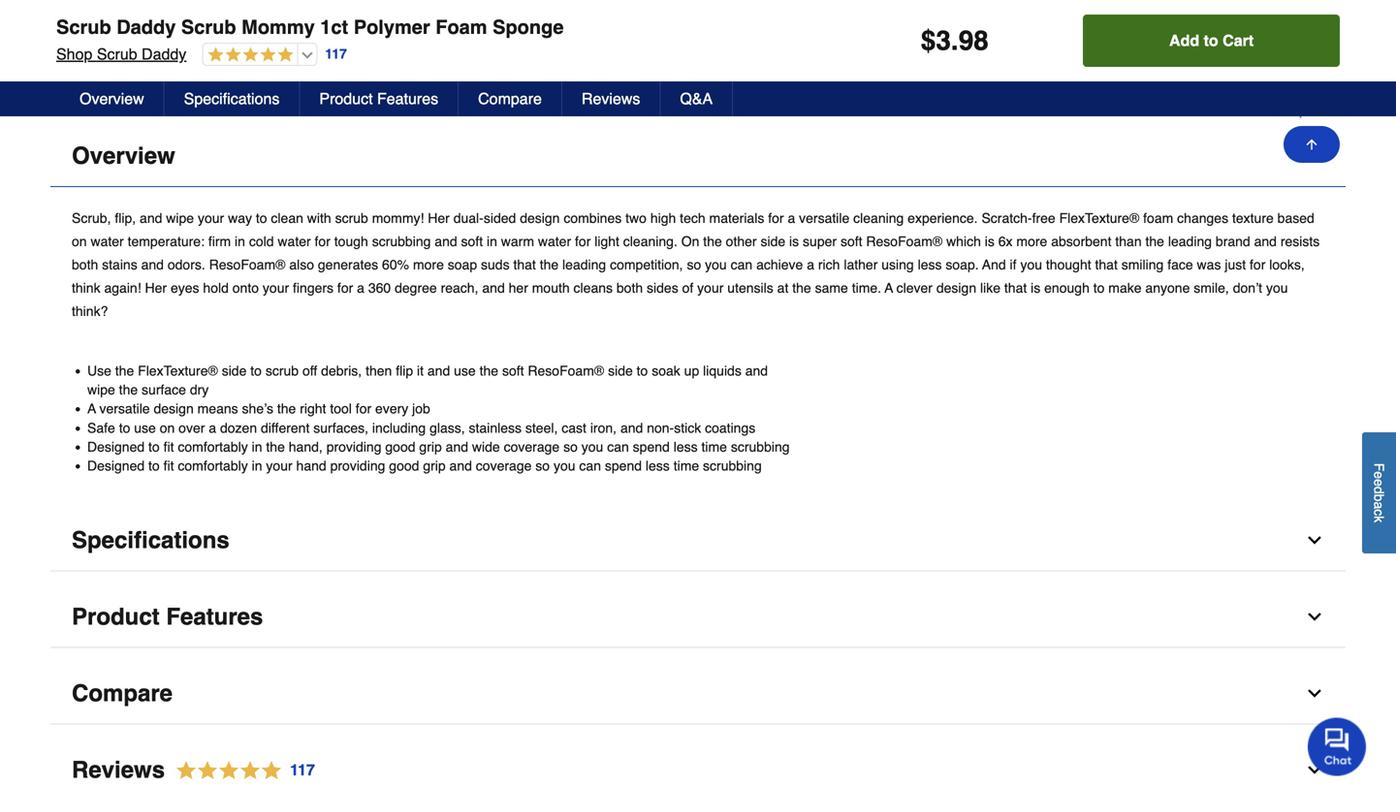 Task type: describe. For each thing, give the bounding box(es) containing it.
firm
[[208, 234, 231, 249]]

resofoam® inside use the flextexture® side to scrub off debris, then flip it and use the soft resofoam® side to soak up liquids and wipe the surface dry a versatile design means she's the right tool for every job safe to use on over a dozen different surfaces, including glass, stainless steel, cast iron, and non-stick coatings designed to fit comfortably in the hand, providing good grip and wide coverage so you can spend less time scrubbing designed to fit comfortably in your hand providing good grip and coverage so you can spend less time scrubbing
[[528, 363, 604, 379]]

your inside use the flextexture® side to scrub off debris, then flip it and use the soft resofoam® side to soak up liquids and wipe the surface dry a versatile design means she's the right tool for every job safe to use on over a dozen different surfaces, including glass, stainless steel, cast iron, and non-stick coatings designed to fit comfortably in the hand, providing good grip and wide coverage so you can spend less time scrubbing designed to fit comfortably in your hand providing good grip and coverage so you can spend less time scrubbing
[[266, 458, 293, 474]]

flip
[[396, 363, 413, 379]]

other
[[726, 234, 757, 249]]

and down wide
[[449, 458, 472, 474]]

dual-
[[454, 210, 484, 226]]

anyone
[[1146, 280, 1190, 296]]

specifications for the "specifications" button to the top
[[184, 90, 280, 108]]

wide
[[472, 439, 500, 455]]

117 inside 4.9 stars image
[[290, 761, 315, 779]]

stick
[[674, 420, 701, 436]]

your up "firm"
[[198, 210, 224, 226]]

1 horizontal spatial leading
[[1168, 234, 1212, 249]]

for right 'materials'
[[768, 210, 784, 226]]

less for soap.
[[918, 257, 942, 272]]

cleans
[[574, 280, 613, 296]]

60%
[[382, 257, 409, 272]]

mouth
[[532, 280, 570, 296]]

chevron down image
[[1305, 761, 1325, 780]]

0 horizontal spatial is
[[789, 234, 799, 249]]

was
[[1197, 257, 1221, 272]]

the left surface
[[119, 382, 138, 398]]

k
[[1372, 516, 1387, 523]]

non-
[[647, 420, 674, 436]]

2 fit from the top
[[163, 458, 174, 474]]

advertisement region
[[50, 0, 1346, 118]]

soap.
[[946, 257, 979, 272]]

think
[[72, 280, 100, 296]]

features for the topmost product features button
[[377, 90, 438, 108]]

0 horizontal spatial so
[[536, 458, 550, 474]]

also
[[289, 257, 314, 272]]

time.
[[852, 280, 881, 296]]

reach,
[[441, 280, 479, 296]]

you down looks,
[[1266, 280, 1288, 296]]

compare for bottom compare button
[[72, 680, 173, 707]]

to inside button
[[1204, 32, 1219, 49]]

0 vertical spatial overview
[[80, 90, 144, 108]]

1 vertical spatial more
[[413, 257, 444, 272]]

surfaces,
[[313, 420, 369, 436]]

scrub daddy scrub mommy 1ct polymer foam sponge
[[56, 16, 564, 38]]

0 horizontal spatial soft
[[461, 234, 483, 249]]

2 water from the left
[[278, 234, 311, 249]]

product for bottom product features button
[[72, 604, 160, 630]]

a inside use the flextexture® side to scrub off debris, then flip it and use the soft resofoam® side to soak up liquids and wipe the surface dry a versatile design means she's the right tool for every job safe to use on over a dozen different surfaces, including glass, stainless steel, cast iron, and non-stick coatings designed to fit comfortably in the hand, providing good grip and wide coverage so you can spend less time scrubbing designed to fit comfortably in your hand providing good grip and coverage so you can spend less time scrubbing
[[209, 420, 216, 436]]

tool
[[330, 401, 352, 417]]

0 vertical spatial specifications button
[[165, 81, 300, 116]]

tech
[[680, 210, 706, 226]]

super
[[803, 234, 837, 249]]

product for the topmost product features button
[[319, 90, 373, 108]]

smile,
[[1194, 280, 1229, 296]]

polymer
[[354, 16, 430, 38]]

cart
[[1223, 32, 1254, 49]]

b
[[1372, 494, 1387, 502]]

and down glass,
[[446, 439, 468, 455]]

every
[[375, 401, 408, 417]]

degree
[[395, 280, 437, 296]]

cold
[[249, 234, 274, 249]]

a left rich
[[807, 257, 815, 272]]

c
[[1372, 509, 1387, 516]]

scrub inside use the flextexture® side to scrub off debris, then flip it and use the soft resofoam® side to soak up liquids and wipe the surface dry a versatile design means she's the right tool for every job safe to use on over a dozen different surfaces, including glass, stainless steel, cast iron, and non-stick coatings designed to fit comfortably in the hand, providing good grip and wide coverage so you can spend less time scrubbing designed to fit comfortably in your hand providing good grip and coverage so you can spend less time scrubbing
[[266, 363, 299, 379]]

and right it
[[428, 363, 450, 379]]

the up different
[[277, 401, 296, 417]]

0 vertical spatial grip
[[419, 439, 442, 455]]

1 vertical spatial reviews
[[72, 757, 165, 784]]

the down foam
[[1146, 234, 1165, 249]]

add to cart
[[1169, 32, 1254, 49]]

features for bottom product features button
[[166, 604, 263, 630]]

achieve
[[756, 257, 803, 272]]

a left 360
[[357, 280, 365, 296]]

of
[[682, 280, 694, 296]]

product features for the topmost product features button
[[319, 90, 438, 108]]

hand,
[[289, 439, 323, 455]]

wipe inside scrub, flip, and wipe your way to clean with scrub mommy! her dual-sided design combines two high tech materials for a versatile cleaning experience. scratch-free flextexture® foam changes texture based on water temperature: firm in cold water for tough scrubbing and soft in warm water for light cleaning. on the other side is super soft resofoam® which is 6x more absorbent than the leading brand and resists both stains and odors. resofoam® also generates 60% more soap suds that the leading competition, so you can achieve a rich lather using less soap. and if you thought that smiling face was just for looks, think again! her eyes hold onto your fingers for a 360 degree reach, and her mouth cleans both sides of your utensils at the same time. a clever design like that is enough to make anyone smile, don't you think?
[[166, 210, 194, 226]]

f
[[1372, 463, 1387, 471]]

1 horizontal spatial side
[[608, 363, 633, 379]]

brand
[[1216, 234, 1251, 249]]

combines
[[564, 210, 622, 226]]

1 vertical spatial coverage
[[476, 458, 532, 474]]

1 vertical spatial scrubbing
[[731, 439, 790, 455]]

foam
[[436, 16, 487, 38]]

on
[[681, 234, 700, 249]]

1 vertical spatial spend
[[605, 458, 642, 474]]

generates
[[318, 257, 378, 272]]

onto
[[232, 280, 259, 296]]

enough
[[1044, 280, 1090, 296]]

2 designed from the top
[[87, 458, 145, 474]]

suds
[[481, 257, 510, 272]]

use
[[87, 363, 111, 379]]

with
[[307, 210, 331, 226]]

0 vertical spatial daddy
[[117, 16, 176, 38]]

lather
[[844, 257, 878, 272]]

and down suds
[[482, 280, 505, 296]]

eyes
[[171, 280, 199, 296]]

over
[[179, 420, 205, 436]]

6x
[[999, 234, 1013, 249]]

2 horizontal spatial is
[[1031, 280, 1041, 296]]

changes
[[1177, 210, 1229, 226]]

wipe inside use the flextexture® side to scrub off debris, then flip it and use the soft resofoam® side to soak up liquids and wipe the surface dry a versatile design means she's the right tool for every job safe to use on over a dozen different surfaces, including glass, stainless steel, cast iron, and non-stick coatings designed to fit comfortably in the hand, providing good grip and wide coverage so you can spend less time scrubbing designed to fit comfortably in your hand providing good grip and coverage so you can spend less time scrubbing
[[87, 382, 115, 398]]

hand
[[296, 458, 326, 474]]

smiling
[[1122, 257, 1164, 272]]

product features for bottom product features button
[[72, 604, 263, 630]]

and down the texture
[[1254, 234, 1277, 249]]

0 vertical spatial compare button
[[459, 81, 562, 116]]

360
[[368, 280, 391, 296]]

right
[[300, 401, 326, 417]]

.
[[951, 25, 959, 56]]

chevron down image for product features
[[1305, 608, 1325, 627]]

clean
[[271, 210, 303, 226]]

1 vertical spatial providing
[[330, 458, 385, 474]]

1 vertical spatial good
[[389, 458, 419, 474]]

for inside use the flextexture® side to scrub off debris, then flip it and use the soft resofoam® side to soak up liquids and wipe the surface dry a versatile design means she's the right tool for every job safe to use on over a dozen different surfaces, including glass, stainless steel, cast iron, and non-stick coatings designed to fit comfortably in the hand, providing good grip and wide coverage so you can spend less time scrubbing designed to fit comfortably in your hand providing good grip and coverage so you can spend less time scrubbing
[[356, 401, 372, 417]]

0 horizontal spatial side
[[222, 363, 247, 379]]

mommy!
[[372, 210, 424, 226]]

0 vertical spatial 117
[[325, 46, 347, 62]]

which
[[946, 234, 981, 249]]

job
[[412, 401, 430, 417]]

using
[[882, 257, 914, 272]]

scrub, flip, and wipe your way to clean with scrub mommy! her dual-sided design combines two high tech materials for a versatile cleaning experience. scratch-free flextexture® foam changes texture based on water temperature: firm in cold water for tough scrubbing and soft in warm water for light cleaning. on the other side is super soft resofoam® which is 6x more absorbent than the leading brand and resists both stains and odors. resofoam® also generates 60% more soap suds that the leading competition, so you can achieve a rich lather using less soap. and if you thought that smiling face was just for looks, think again! her eyes hold onto your fingers for a 360 degree reach, and her mouth cleans both sides of your utensils at the same time. a clever design like that is enough to make anyone smile, don't you think?
[[72, 210, 1320, 319]]

a up 'achieve'
[[788, 210, 795, 226]]

a inside scrub, flip, and wipe your way to clean with scrub mommy! her dual-sided design combines two high tech materials for a versatile cleaning experience. scratch-free flextexture® foam changes texture based on water temperature: firm in cold water for tough scrubbing and soft in warm water for light cleaning. on the other side is super soft resofoam® which is 6x more absorbent than the leading brand and resists both stains and odors. resofoam® also generates 60% more soap suds that the leading competition, so you can achieve a rich lather using less soap. and if you thought that smiling face was just for looks, think again! her eyes hold onto your fingers for a 360 degree reach, and her mouth cleans both sides of your utensils at the same time. a clever design like that is enough to make anyone smile, don't you think?
[[885, 280, 893, 296]]

2 horizontal spatial resofoam®
[[866, 234, 943, 249]]

0 horizontal spatial that
[[513, 257, 536, 272]]

the right at
[[792, 280, 811, 296]]

2 horizontal spatial that
[[1095, 257, 1118, 272]]

the down different
[[266, 439, 285, 455]]

side inside scrub, flip, and wipe your way to clean with scrub mommy! her dual-sided design combines two high tech materials for a versatile cleaning experience. scratch-free flextexture® foam changes texture based on water temperature: firm in cold water for tough scrubbing and soft in warm water for light cleaning. on the other side is super soft resofoam® which is 6x more absorbent than the leading brand and resists both stains and odors. resofoam® also generates 60% more soap suds that the leading competition, so you can achieve a rich lather using less soap. and if you thought that smiling face was just for looks, think again! her eyes hold onto your fingers for a 360 degree reach, and her mouth cleans both sides of your utensils at the same time. a clever design like that is enough to make anyone smile, don't you think?
[[761, 234, 786, 249]]

foam
[[1143, 210, 1174, 226]]

surface
[[142, 382, 186, 398]]

sided
[[484, 210, 516, 226]]

1 vertical spatial her
[[145, 280, 167, 296]]

like
[[980, 280, 1001, 296]]

for right just
[[1250, 257, 1266, 272]]

0 vertical spatial overview button
[[60, 81, 165, 116]]

0 vertical spatial product features button
[[300, 81, 459, 116]]

you down cast
[[554, 458, 576, 474]]

experience.
[[908, 210, 978, 226]]

a inside button
[[1372, 502, 1387, 509]]

$
[[921, 25, 936, 56]]

dozen
[[220, 420, 257, 436]]

1 vertical spatial time
[[674, 458, 699, 474]]

1 vertical spatial less
[[674, 439, 698, 455]]

if
[[1010, 257, 1017, 272]]

1ct
[[320, 16, 348, 38]]

q&a button
[[661, 81, 733, 116]]

0 vertical spatial providing
[[326, 439, 382, 455]]

2 horizontal spatial soft
[[841, 234, 863, 249]]

0 horizontal spatial leading
[[562, 257, 606, 272]]

chevron down image for specifications
[[1305, 531, 1325, 550]]

you down iron,
[[582, 439, 603, 455]]

flextexture® inside use the flextexture® side to scrub off debris, then flip it and use the soft resofoam® side to soak up liquids and wipe the surface dry a versatile design means she's the right tool for every job safe to use on over a dozen different surfaces, including glass, stainless steel, cast iron, and non-stick coatings designed to fit comfortably in the hand, providing good grip and wide coverage so you can spend less time scrubbing designed to fit comfortably in your hand providing good grip and coverage so you can spend less time scrubbing
[[138, 363, 218, 379]]

the up stainless
[[480, 363, 498, 379]]

0 vertical spatial more
[[1017, 234, 1048, 249]]

means
[[197, 401, 238, 417]]

than
[[1116, 234, 1142, 249]]

1 horizontal spatial can
[[607, 439, 629, 455]]

odors.
[[168, 257, 205, 272]]

1 vertical spatial overview button
[[50, 126, 1346, 187]]

0 horizontal spatial use
[[134, 420, 156, 436]]

1 vertical spatial specifications button
[[50, 511, 1346, 572]]

reviews button
[[562, 81, 661, 116]]

high
[[650, 210, 676, 226]]

1 vertical spatial both
[[617, 280, 643, 296]]

1 vertical spatial grip
[[423, 458, 446, 474]]



Task type: locate. For each thing, give the bounding box(es) containing it.
soap
[[448, 257, 477, 272]]

light
[[595, 234, 620, 249]]

a down the 'means'
[[209, 420, 216, 436]]

f e e d b a c k
[[1372, 463, 1387, 523]]

1 horizontal spatial water
[[278, 234, 311, 249]]

scrub right shop
[[97, 45, 137, 63]]

overview down 'shop scrub daddy'
[[80, 90, 144, 108]]

use the flextexture® side to scrub off debris, then flip it and use the soft resofoam® side to soak up liquids and wipe the surface dry a versatile design means she's the right tool for every job safe to use on over a dozen different surfaces, including glass, stainless steel, cast iron, and non-stick coatings designed to fit comfortably in the hand, providing good grip and wide coverage so you can spend less time scrubbing designed to fit comfortably in your hand providing good grip and coverage so you can spend less time scrubbing
[[87, 363, 790, 474]]

scrub left off on the left of page
[[266, 363, 299, 379]]

3
[[936, 25, 951, 56]]

her left dual-
[[428, 210, 450, 226]]

0 horizontal spatial more
[[413, 257, 444, 272]]

0 vertical spatial compare
[[478, 90, 542, 108]]

1 horizontal spatial design
[[520, 210, 560, 226]]

0 vertical spatial 4.9 stars image
[[203, 47, 293, 64]]

your right onto
[[263, 280, 289, 296]]

less inside scrub, flip, and wipe your way to clean with scrub mommy! her dual-sided design combines two high tech materials for a versatile cleaning experience. scratch-free flextexture® foam changes texture based on water temperature: firm in cold water for tough scrubbing and soft in warm water for light cleaning. on the other side is super soft resofoam® which is 6x more absorbent than the leading brand and resists both stains and odors. resofoam® also generates 60% more soap suds that the leading competition, so you can achieve a rich lather using less soap. and if you thought that smiling face was just for looks, think again! her eyes hold onto your fingers for a 360 degree reach, and her mouth cleans both sides of your utensils at the same time. a clever design like that is enough to make anyone smile, don't you think?
[[918, 257, 942, 272]]

1 vertical spatial product features
[[72, 604, 263, 630]]

coverage
[[504, 439, 560, 455], [476, 458, 532, 474]]

she's
[[242, 401, 273, 417]]

reviews inside button
[[582, 90, 640, 108]]

way
[[228, 210, 252, 226]]

chevron down image inside compare button
[[1305, 684, 1325, 704]]

same
[[815, 280, 848, 296]]

and right iron,
[[621, 420, 643, 436]]

e up b
[[1372, 479, 1387, 487]]

a up safe
[[87, 401, 96, 417]]

1 horizontal spatial that
[[1005, 280, 1027, 296]]

a
[[885, 280, 893, 296], [87, 401, 96, 417]]

coverage down wide
[[476, 458, 532, 474]]

2 horizontal spatial design
[[937, 280, 977, 296]]

0 horizontal spatial design
[[154, 401, 194, 417]]

scrubbing inside scrub, flip, and wipe your way to clean with scrub mommy! her dual-sided design combines two high tech materials for a versatile cleaning experience. scratch-free flextexture® foam changes texture based on water temperature: firm in cold water for tough scrubbing and soft in warm water for light cleaning. on the other side is super soft resofoam® which is 6x more absorbent than the leading brand and resists both stains and odors. resofoam® also generates 60% more soap suds that the leading competition, so you can achieve a rich lather using less soap. and if you thought that smiling face was just for looks, think again! her eyes hold onto your fingers for a 360 degree reach, and her mouth cleans both sides of your utensils at the same time. a clever design like that is enough to make anyone smile, don't you think?
[[372, 234, 431, 249]]

wipe up temperature:
[[166, 210, 194, 226]]

for down generates
[[337, 280, 353, 296]]

1 horizontal spatial is
[[985, 234, 995, 249]]

0 vertical spatial so
[[687, 257, 701, 272]]

1 horizontal spatial less
[[674, 439, 698, 455]]

iron,
[[590, 420, 617, 436]]

your
[[198, 210, 224, 226], [263, 280, 289, 296], [697, 280, 724, 296], [266, 458, 293, 474]]

0 horizontal spatial her
[[145, 280, 167, 296]]

debris,
[[321, 363, 362, 379]]

2 comfortably from the top
[[178, 458, 248, 474]]

and down temperature:
[[141, 257, 164, 272]]

daddy up 'shop scrub daddy'
[[117, 16, 176, 38]]

compare for top compare button
[[478, 90, 542, 108]]

use right it
[[454, 363, 476, 379]]

up
[[684, 363, 699, 379]]

2 vertical spatial less
[[646, 458, 670, 474]]

3 water from the left
[[538, 234, 571, 249]]

1 vertical spatial can
[[607, 439, 629, 455]]

3 chevron down image from the top
[[1305, 684, 1325, 704]]

face
[[1168, 257, 1193, 272]]

coverage down the steel,
[[504, 439, 560, 455]]

overview button down 'shop scrub daddy'
[[60, 81, 165, 116]]

clever
[[897, 280, 933, 296]]

don't
[[1233, 280, 1263, 296]]

1 vertical spatial comfortably
[[178, 458, 248, 474]]

scrub left mommy
[[181, 16, 236, 38]]

fingers
[[293, 280, 334, 296]]

side left soak
[[608, 363, 633, 379]]

less for time
[[646, 458, 670, 474]]

think?
[[72, 304, 108, 319]]

less down non-
[[646, 458, 670, 474]]

0 vertical spatial less
[[918, 257, 942, 272]]

0 horizontal spatial wipe
[[87, 382, 115, 398]]

leading up 'face'
[[1168, 234, 1212, 249]]

design down soap.
[[937, 280, 977, 296]]

for down the with
[[315, 234, 331, 249]]

on down scrub,
[[72, 234, 87, 249]]

that
[[513, 257, 536, 272], [1095, 257, 1118, 272], [1005, 280, 1027, 296]]

overview up flip, at the left top of the page
[[72, 143, 175, 169]]

daddy right shop
[[142, 45, 186, 63]]

both up the think
[[72, 257, 98, 272]]

sides
[[647, 280, 679, 296]]

1 vertical spatial chevron down image
[[1305, 608, 1325, 627]]

the right use
[[115, 363, 134, 379]]

e up the d
[[1372, 471, 1387, 479]]

2 vertical spatial scrubbing
[[703, 458, 762, 474]]

1 vertical spatial daddy
[[142, 45, 186, 63]]

flip,
[[115, 210, 136, 226]]

1 e from the top
[[1372, 471, 1387, 479]]

0 vertical spatial versatile
[[799, 210, 850, 226]]

1 horizontal spatial so
[[563, 439, 578, 455]]

1 chevron down image from the top
[[1305, 531, 1325, 550]]

and right flip, at the left top of the page
[[140, 210, 162, 226]]

daddy
[[117, 16, 176, 38], [142, 45, 186, 63]]

spend
[[633, 439, 670, 455], [605, 458, 642, 474]]

98
[[959, 25, 989, 56]]

soft
[[461, 234, 483, 249], [841, 234, 863, 249], [502, 363, 524, 379]]

for right the tool
[[356, 401, 372, 417]]

features
[[377, 90, 438, 108], [166, 604, 263, 630]]

coatings
[[705, 420, 756, 436]]

grip
[[419, 439, 442, 455], [423, 458, 446, 474]]

1 vertical spatial resofoam®
[[209, 257, 286, 272]]

0 vertical spatial good
[[385, 439, 416, 455]]

4.9 stars image
[[203, 47, 293, 64], [165, 758, 316, 784]]

less down stick at the bottom of the page
[[674, 439, 698, 455]]

design up warm
[[520, 210, 560, 226]]

spend down non-
[[633, 439, 670, 455]]

soft inside use the flextexture® side to scrub off debris, then flip it and use the soft resofoam® side to soak up liquids and wipe the surface dry a versatile design means she's the right tool for every job safe to use on over a dozen different surfaces, including glass, stainless steel, cast iron, and non-stick coatings designed to fit comfortably in the hand, providing good grip and wide coverage so you can spend less time scrubbing designed to fit comfortably in your hand providing good grip and coverage so you can spend less time scrubbing
[[502, 363, 524, 379]]

leading up cleans
[[562, 257, 606, 272]]

on inside use the flextexture® side to scrub off debris, then flip it and use the soft resofoam® side to soak up liquids and wipe the surface dry a versatile design means she's the right tool for every job safe to use on over a dozen different surfaces, including glass, stainless steel, cast iron, and non-stick coatings designed to fit comfortably in the hand, providing good grip and wide coverage so you can spend less time scrubbing designed to fit comfortably in your hand providing good grip and coverage so you can spend less time scrubbing
[[160, 420, 175, 436]]

both down competition,
[[617, 280, 643, 296]]

1 comfortably from the top
[[178, 439, 248, 455]]

shop
[[56, 45, 92, 63]]

you right the if
[[1021, 257, 1042, 272]]

soft up stainless
[[502, 363, 524, 379]]

0 horizontal spatial can
[[579, 458, 601, 474]]

resofoam® up using
[[866, 234, 943, 249]]

1 horizontal spatial her
[[428, 210, 450, 226]]

on left over on the bottom left
[[160, 420, 175, 436]]

time down coatings
[[702, 439, 727, 455]]

4.9 stars image containing 117
[[165, 758, 316, 784]]

1 vertical spatial overview
[[72, 143, 175, 169]]

water down clean
[[278, 234, 311, 249]]

1 water from the left
[[91, 234, 124, 249]]

side
[[761, 234, 786, 249], [222, 363, 247, 379], [608, 363, 633, 379]]

0 vertical spatial a
[[885, 280, 893, 296]]

for left light
[[575, 234, 591, 249]]

2 e from the top
[[1372, 479, 1387, 487]]

side up 'achieve'
[[761, 234, 786, 249]]

0 vertical spatial coverage
[[504, 439, 560, 455]]

the up mouth
[[540, 257, 559, 272]]

a inside use the flextexture® side to scrub off debris, then flip it and use the soft resofoam® side to soak up liquids and wipe the surface dry a versatile design means she's the right tool for every job safe to use on over a dozen different surfaces, including glass, stainless steel, cast iron, and non-stick coatings designed to fit comfortably in the hand, providing good grip and wide coverage so you can spend less time scrubbing designed to fit comfortably in your hand providing good grip and coverage so you can spend less time scrubbing
[[87, 401, 96, 417]]

fit
[[163, 439, 174, 455], [163, 458, 174, 474]]

is
[[789, 234, 799, 249], [985, 234, 995, 249], [1031, 280, 1041, 296]]

use
[[454, 363, 476, 379], [134, 420, 156, 436]]

0 vertical spatial designed
[[87, 439, 145, 455]]

versatile inside use the flextexture® side to scrub off debris, then flip it and use the soft resofoam® side to soak up liquids and wipe the surface dry a versatile design means she's the right tool for every job safe to use on over a dozen different surfaces, including glass, stainless steel, cast iron, and non-stick coatings designed to fit comfortably in the hand, providing good grip and wide coverage so you can spend less time scrubbing designed to fit comfortably in your hand providing good grip and coverage so you can spend less time scrubbing
[[99, 401, 150, 417]]

steel,
[[525, 420, 558, 436]]

it
[[417, 363, 424, 379]]

1 horizontal spatial a
[[885, 280, 893, 296]]

1 horizontal spatial 117
[[325, 46, 347, 62]]

specifications for bottommost the "specifications" button
[[72, 527, 230, 554]]

$ 3 . 98
[[921, 25, 989, 56]]

1 horizontal spatial more
[[1017, 234, 1048, 249]]

0 vertical spatial spend
[[633, 439, 670, 455]]

stainless
[[469, 420, 522, 436]]

so inside scrub, flip, and wipe your way to clean with scrub mommy! her dual-sided design combines two high tech materials for a versatile cleaning experience. scratch-free flextexture® foam changes texture based on water temperature: firm in cold water for tough scrubbing and soft in warm water for light cleaning. on the other side is super soft resofoam® which is 6x more absorbent than the leading brand and resists both stains and odors. resofoam® also generates 60% more soap suds that the leading competition, so you can achieve a rich lather using less soap. and if you thought that smiling face was just for looks, think again! her eyes hold onto your fingers for a 360 degree reach, and her mouth cleans both sides of your utensils at the same time. a clever design like that is enough to make anyone smile, don't you think?
[[687, 257, 701, 272]]

that up her at the left top
[[513, 257, 536, 272]]

resofoam® up cast
[[528, 363, 604, 379]]

1 vertical spatial leading
[[562, 257, 606, 272]]

0 vertical spatial specifications
[[184, 90, 280, 108]]

stains
[[102, 257, 137, 272]]

utensils
[[728, 280, 774, 296]]

that down the if
[[1005, 280, 1027, 296]]

1 vertical spatial flextexture®
[[138, 363, 218, 379]]

time
[[702, 439, 727, 455], [674, 458, 699, 474]]

use down surface
[[134, 420, 156, 436]]

soft down dual-
[[461, 234, 483, 249]]

chevron down image
[[1305, 531, 1325, 550], [1305, 608, 1325, 627], [1305, 684, 1325, 704]]

shop scrub daddy
[[56, 45, 186, 63]]

0 vertical spatial both
[[72, 257, 98, 272]]

versatile up safe
[[99, 401, 150, 417]]

your right the 'of'
[[697, 280, 724, 296]]

1 fit from the top
[[163, 439, 174, 455]]

resofoam®
[[866, 234, 943, 249], [209, 257, 286, 272], [528, 363, 604, 379]]

1 horizontal spatial product features
[[319, 90, 438, 108]]

free
[[1032, 210, 1056, 226]]

and up soap
[[435, 234, 457, 249]]

1 horizontal spatial compare
[[478, 90, 542, 108]]

1 horizontal spatial on
[[160, 420, 175, 436]]

1 vertical spatial scrub
[[266, 363, 299, 379]]

resofoam® up onto
[[209, 257, 286, 272]]

0 horizontal spatial both
[[72, 257, 98, 272]]

on
[[72, 234, 87, 249], [160, 420, 175, 436]]

thought
[[1046, 257, 1092, 272]]

temperature:
[[128, 234, 205, 249]]

scrub up tough
[[335, 210, 368, 226]]

0 vertical spatial wipe
[[166, 210, 194, 226]]

overview button down q&a button
[[50, 126, 1346, 187]]

scrubbing
[[372, 234, 431, 249], [731, 439, 790, 455], [703, 458, 762, 474]]

0 vertical spatial reviews
[[582, 90, 640, 108]]

soft up lather on the top
[[841, 234, 863, 249]]

so down the steel,
[[536, 458, 550, 474]]

0 horizontal spatial 117
[[290, 761, 315, 779]]

1 designed from the top
[[87, 439, 145, 455]]

time down stick at the bottom of the page
[[674, 458, 699, 474]]

flextexture® up surface
[[138, 363, 218, 379]]

is left super
[[789, 234, 799, 249]]

1 horizontal spatial time
[[702, 439, 727, 455]]

0 horizontal spatial product features
[[72, 604, 263, 630]]

0 vertical spatial product features
[[319, 90, 438, 108]]

0 vertical spatial chevron down image
[[1305, 531, 1325, 550]]

1 horizontal spatial wipe
[[166, 210, 194, 226]]

1 vertical spatial specifications
[[72, 527, 230, 554]]

make
[[1109, 280, 1142, 296]]

designed
[[87, 439, 145, 455], [87, 458, 145, 474]]

is left enough
[[1031, 280, 1041, 296]]

chevron up image
[[1305, 146, 1325, 166]]

0 vertical spatial use
[[454, 363, 476, 379]]

flextexture® inside scrub, flip, and wipe your way to clean with scrub mommy! her dual-sided design combines two high tech materials for a versatile cleaning experience. scratch-free flextexture® foam changes texture based on water temperature: firm in cold water for tough scrubbing and soft in warm water for light cleaning. on the other side is super soft resofoam® which is 6x more absorbent than the leading brand and resists both stains and odors. resofoam® also generates 60% more soap suds that the leading competition, so you can achieve a rich lather using less soap. and if you thought that smiling face was just for looks, think again! her eyes hold onto your fingers for a 360 degree reach, and her mouth cleans both sides of your utensils at the same time. a clever design like that is enough to make anyone smile, don't you think?
[[1059, 210, 1140, 226]]

scrub inside scrub, flip, and wipe your way to clean with scrub mommy! her dual-sided design combines two high tech materials for a versatile cleaning experience. scratch-free flextexture® foam changes texture based on water temperature: firm in cold water for tough scrubbing and soft in warm water for light cleaning. on the other side is super soft resofoam® which is 6x more absorbent than the leading brand and resists both stains and odors. resofoam® also generates 60% more soap suds that the leading competition, so you can achieve a rich lather using less soap. and if you thought that smiling face was just for looks, think again! her eyes hold onto your fingers for a 360 degree reach, and her mouth cleans both sides of your utensils at the same time. a clever design like that is enough to make anyone smile, don't you think?
[[335, 210, 368, 226]]

1 vertical spatial versatile
[[99, 401, 150, 417]]

your left hand
[[266, 458, 293, 474]]

less
[[918, 257, 942, 272], [674, 439, 698, 455], [646, 458, 670, 474]]

and
[[982, 257, 1006, 272]]

1 vertical spatial so
[[563, 439, 578, 455]]

versatile inside scrub, flip, and wipe your way to clean with scrub mommy! her dual-sided design combines two high tech materials for a versatile cleaning experience. scratch-free flextexture® foam changes texture based on water temperature: firm in cold water for tough scrubbing and soft in warm water for light cleaning. on the other side is super soft resofoam® which is 6x more absorbent than the leading brand and resists both stains and odors. resofoam® also generates 60% more soap suds that the leading competition, so you can achieve a rich lather using less soap. and if you thought that smiling face was just for looks, think again! her eyes hold onto your fingers for a 360 degree reach, and her mouth cleans both sides of your utensils at the same time. a clever design like that is enough to make anyone smile, don't you think?
[[799, 210, 850, 226]]

0 vertical spatial resofoam®
[[866, 234, 943, 249]]

0 horizontal spatial resofoam®
[[209, 257, 286, 272]]

side up the 'means'
[[222, 363, 247, 379]]

more up "degree"
[[413, 257, 444, 272]]

a
[[788, 210, 795, 226], [807, 257, 815, 272], [357, 280, 365, 296], [209, 420, 216, 436], [1372, 502, 1387, 509]]

0 vertical spatial features
[[377, 90, 438, 108]]

then
[[366, 363, 392, 379]]

arrow up image
[[1304, 137, 1320, 152]]

0 vertical spatial scrub
[[335, 210, 368, 226]]

more down free
[[1017, 234, 1048, 249]]

on inside scrub, flip, and wipe your way to clean with scrub mommy! her dual-sided design combines two high tech materials for a versatile cleaning experience. scratch-free flextexture® foam changes texture based on water temperature: firm in cold water for tough scrubbing and soft in warm water for light cleaning. on the other side is super soft resofoam® which is 6x more absorbent than the leading brand and resists both stains and odors. resofoam® also generates 60% more soap suds that the leading competition, so you can achieve a rich lather using less soap. and if you thought that smiling face was just for looks, think again! her eyes hold onto your fingers for a 360 degree reach, and her mouth cleans both sides of your utensils at the same time. a clever design like that is enough to make anyone smile, don't you think?
[[72, 234, 87, 249]]

0 horizontal spatial features
[[166, 604, 263, 630]]

chevron down image for compare
[[1305, 684, 1325, 704]]

providing
[[326, 439, 382, 455], [330, 458, 385, 474]]

including
[[372, 420, 426, 436]]

0 vertical spatial comfortably
[[178, 439, 248, 455]]

cleaning.
[[623, 234, 678, 249]]

reviews
[[582, 90, 640, 108], [72, 757, 165, 784]]

0 vertical spatial leading
[[1168, 234, 1212, 249]]

1 horizontal spatial use
[[454, 363, 476, 379]]

overview button
[[60, 81, 165, 116], [50, 126, 1346, 187]]

dry
[[190, 382, 209, 398]]

1 horizontal spatial versatile
[[799, 210, 850, 226]]

0 horizontal spatial less
[[646, 458, 670, 474]]

versatile up super
[[799, 210, 850, 226]]

water up stains
[[91, 234, 124, 249]]

water right warm
[[538, 234, 571, 249]]

her
[[509, 280, 528, 296]]

0 vertical spatial her
[[428, 210, 450, 226]]

liquids
[[703, 363, 742, 379]]

0 horizontal spatial reviews
[[72, 757, 165, 784]]

add to cart button
[[1083, 15, 1340, 67]]

1 horizontal spatial reviews
[[582, 90, 640, 108]]

her
[[428, 210, 450, 226], [145, 280, 167, 296]]

1 horizontal spatial features
[[377, 90, 438, 108]]

1 vertical spatial product features button
[[50, 587, 1346, 648]]

can inside scrub, flip, and wipe your way to clean with scrub mommy! her dual-sided design combines two high tech materials for a versatile cleaning experience. scratch-free flextexture® foam changes texture based on water temperature: firm in cold water for tough scrubbing and soft in warm water for light cleaning. on the other side is super soft resofoam® which is 6x more absorbent than the leading brand and resists both stains and odors. resofoam® also generates 60% more soap suds that the leading competition, so you can achieve a rich lather using less soap. and if you thought that smiling face was just for looks, think again! her eyes hold onto your fingers for a 360 degree reach, and her mouth cleans both sides of your utensils at the same time. a clever design like that is enough to make anyone smile, don't you think?
[[731, 257, 753, 272]]

competition,
[[610, 257, 683, 272]]

2 chevron down image from the top
[[1305, 608, 1325, 627]]

0 horizontal spatial product
[[72, 604, 160, 630]]

and right liquids
[[745, 363, 768, 379]]

1 vertical spatial compare button
[[50, 664, 1346, 725]]

0 horizontal spatial compare
[[72, 680, 173, 707]]

1 vertical spatial 4.9 stars image
[[165, 758, 316, 784]]

spend down iron,
[[605, 458, 642, 474]]

her left the eyes
[[145, 280, 167, 296]]

0 vertical spatial on
[[72, 234, 87, 249]]

0 vertical spatial fit
[[163, 439, 174, 455]]

soak
[[652, 363, 681, 379]]

flextexture®
[[1059, 210, 1140, 226], [138, 363, 218, 379]]

1 vertical spatial design
[[937, 280, 977, 296]]

chat invite button image
[[1308, 717, 1367, 776]]

scrub up shop
[[56, 16, 111, 38]]

design down surface
[[154, 401, 194, 417]]

flextexture® up absorbent
[[1059, 210, 1140, 226]]

mommy
[[242, 16, 315, 38]]

0 vertical spatial scrubbing
[[372, 234, 431, 249]]

add
[[1169, 32, 1200, 49]]

wipe down use
[[87, 382, 115, 398]]

so down cast
[[563, 439, 578, 455]]

design inside use the flextexture® side to scrub off debris, then flip it and use the soft resofoam® side to soak up liquids and wipe the surface dry a versatile design means she's the right tool for every job safe to use on over a dozen different surfaces, including glass, stainless steel, cast iron, and non-stick coatings designed to fit comfortably in the hand, providing good grip and wide coverage so you can spend less time scrubbing designed to fit comfortably in your hand providing good grip and coverage so you can spend less time scrubbing
[[154, 401, 194, 417]]

0 horizontal spatial versatile
[[99, 401, 150, 417]]

you down other
[[705, 257, 727, 272]]

compare
[[478, 90, 542, 108], [72, 680, 173, 707]]

resists
[[1281, 234, 1320, 249]]

you
[[705, 257, 727, 272], [1021, 257, 1042, 272], [1266, 280, 1288, 296], [582, 439, 603, 455], [554, 458, 576, 474]]

117
[[325, 46, 347, 62], [290, 761, 315, 779]]

is left 6x
[[985, 234, 995, 249]]

0 horizontal spatial scrub
[[266, 363, 299, 379]]

for
[[768, 210, 784, 226], [315, 234, 331, 249], [575, 234, 591, 249], [1250, 257, 1266, 272], [337, 280, 353, 296], [356, 401, 372, 417]]

the right on
[[703, 234, 722, 249]]

a up k
[[1372, 502, 1387, 509]]



Task type: vqa. For each thing, say whether or not it's contained in the screenshot.
annual to the middle
no



